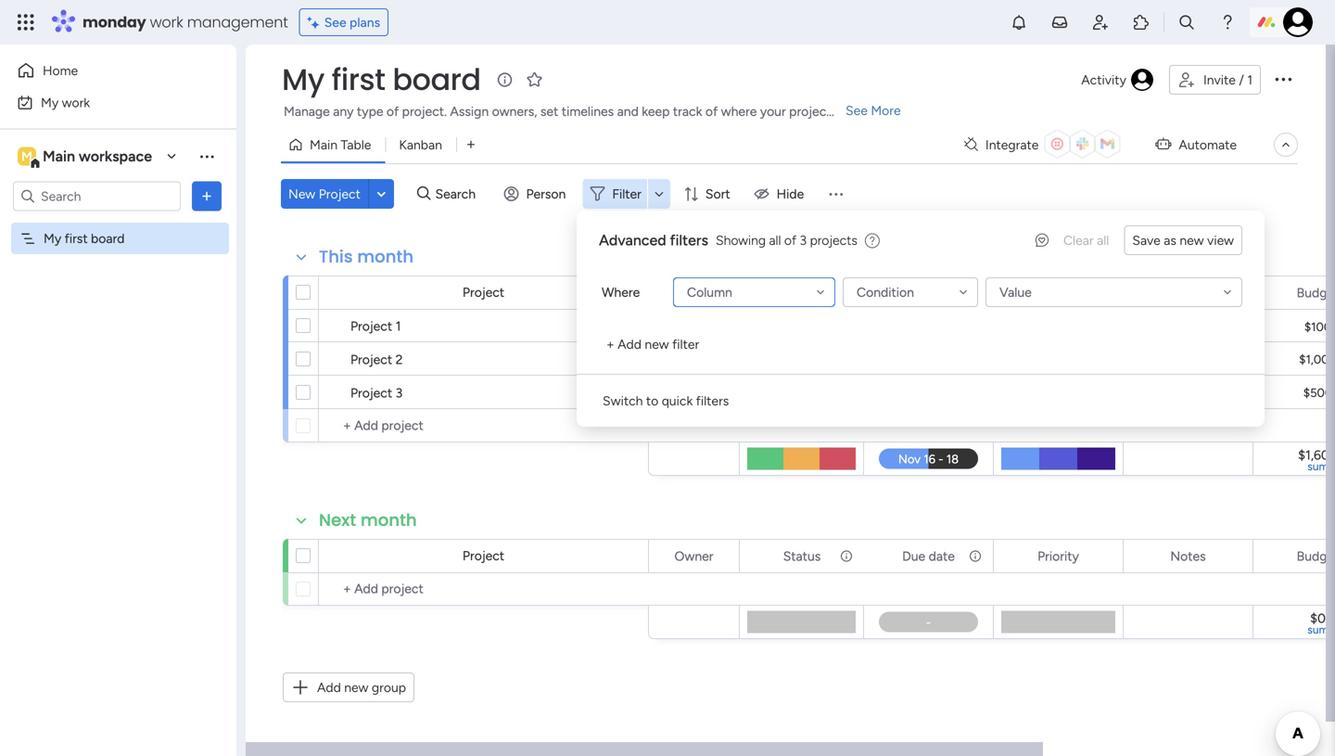 Task type: describe. For each thing, give the bounding box(es) containing it.
assign
[[450, 103, 489, 119]]

$100
[[1305, 320, 1332, 334]]

1 horizontal spatial column information image
[[969, 549, 983, 564]]

any
[[333, 103, 354, 119]]

switch to quick filters
[[603, 393, 729, 409]]

track
[[673, 103, 703, 119]]

clear all
[[1064, 232, 1110, 248]]

1 budget field from the top
[[1293, 282, 1336, 303]]

new project button
[[281, 179, 368, 209]]

stands.
[[835, 103, 876, 119]]

Search field
[[431, 181, 487, 207]]

2 date from the top
[[929, 548, 955, 564]]

due for 2nd due date "field" from the top
[[903, 548, 926, 564]]

board inside "list box"
[[91, 231, 125, 246]]

see for see plans
[[324, 14, 347, 30]]

project
[[790, 103, 832, 119]]

$1,000
[[1300, 352, 1336, 367]]

0 horizontal spatial column information image
[[840, 285, 854, 300]]

This month field
[[314, 245, 419, 269]]

project 2
[[351, 352, 403, 367]]

1 horizontal spatial my first board
[[282, 59, 481, 100]]

monday work management
[[83, 12, 288, 32]]

see for see more
[[846, 103, 868, 118]]

main for main workspace
[[43, 148, 75, 165]]

my inside button
[[41, 95, 59, 110]]

2 due date field from the top
[[898, 546, 960, 566]]

0 vertical spatial board
[[393, 59, 481, 100]]

type
[[357, 103, 384, 119]]

my first board inside "list box"
[[44, 231, 125, 246]]

$1,600 sum
[[1299, 447, 1336, 473]]

filter button
[[583, 179, 671, 209]]

main table button
[[281, 130, 385, 160]]

john smith image
[[1284, 7, 1314, 37]]

save as new view button
[[1125, 225, 1243, 255]]

new for view
[[1180, 232, 1205, 248]]

plans
[[350, 14, 380, 30]]

see more
[[846, 103, 901, 118]]

timelines
[[562, 103, 614, 119]]

workspace image
[[18, 146, 36, 167]]

project 3
[[351, 385, 403, 401]]

invite members image
[[1092, 13, 1110, 32]]

2 budget field from the top
[[1293, 546, 1336, 566]]

due for 2nd due date "field" from the bottom
[[903, 285, 926, 301]]

manage
[[284, 103, 330, 119]]

condition
[[857, 284, 915, 300]]

column
[[687, 284, 733, 300]]

angle down image
[[377, 187, 386, 201]]

v2 user feedback image
[[1036, 231, 1049, 250]]

my work button
[[11, 88, 199, 117]]

clear all button
[[1057, 225, 1117, 255]]

kanban button
[[385, 130, 456, 160]]

kanban
[[399, 137, 442, 153]]

options image
[[198, 187, 216, 205]]

home
[[43, 63, 78, 78]]

v2 search image
[[417, 183, 431, 204]]

budget for first budget field from the top
[[1298, 285, 1336, 301]]

my work
[[41, 95, 90, 110]]

main workspace
[[43, 148, 152, 165]]

value
[[1000, 284, 1032, 300]]

2 + add project text field from the top
[[328, 578, 640, 600]]

management
[[187, 12, 288, 32]]

owner for next month
[[675, 548, 714, 564]]

workspace
[[79, 148, 152, 165]]

owner field for this month
[[670, 282, 719, 303]]

project inside button
[[319, 186, 361, 202]]

main table
[[310, 137, 371, 153]]

1 status from the top
[[784, 285, 821, 301]]

learn more image
[[865, 232, 880, 250]]

save as new view
[[1133, 232, 1235, 248]]

monday
[[83, 12, 146, 32]]

view
[[1208, 232, 1235, 248]]

month for next month
[[361, 508, 417, 532]]

invite / 1 button
[[1170, 65, 1262, 95]]

/
[[1240, 72, 1245, 88]]

budget for first budget field from the bottom
[[1298, 548, 1336, 564]]

all inside button
[[1098, 232, 1110, 248]]

$0 sum
[[1308, 610, 1329, 636]]

hide button
[[747, 179, 816, 209]]

options image
[[1273, 67, 1295, 90]]

owners,
[[492, 103, 538, 119]]

invite / 1
[[1204, 72, 1253, 88]]

save
[[1133, 232, 1161, 248]]

m
[[21, 148, 32, 164]]

+ add new filter
[[607, 336, 700, 352]]

switch to quick filters button
[[596, 386, 737, 416]]

next
[[319, 508, 356, 532]]

workspace selection element
[[18, 145, 155, 169]]

projects
[[810, 232, 858, 248]]

search everything image
[[1178, 13, 1197, 32]]

dapulse integrations image
[[965, 138, 979, 152]]

0 vertical spatial filters
[[670, 231, 709, 249]]

0 horizontal spatial add
[[317, 680, 341, 695]]

this month
[[319, 245, 414, 269]]

see plans
[[324, 14, 380, 30]]

person button
[[497, 179, 577, 209]]

arrow down image
[[648, 183, 671, 205]]

home button
[[11, 56, 199, 85]]

automate
[[1179, 137, 1238, 153]]

work for monday
[[150, 12, 183, 32]]

invite
[[1204, 72, 1237, 88]]

activity button
[[1075, 65, 1162, 95]]

1 horizontal spatial first
[[332, 59, 385, 100]]

new for filter
[[645, 336, 669, 352]]

quick
[[662, 393, 693, 409]]

1 vertical spatial column information image
[[840, 549, 854, 564]]

0 horizontal spatial of
[[387, 103, 399, 119]]

workspace options image
[[198, 147, 216, 165]]



Task type: locate. For each thing, give the bounding box(es) containing it.
0 vertical spatial status field
[[779, 282, 826, 303]]

0 vertical spatial work
[[150, 12, 183, 32]]

new project
[[289, 186, 361, 202]]

owner
[[675, 285, 714, 301], [675, 548, 714, 564]]

0 vertical spatial see
[[324, 14, 347, 30]]

0 vertical spatial column information image
[[969, 285, 983, 300]]

+
[[607, 336, 615, 352]]

column information image left priority
[[969, 549, 983, 564]]

1 horizontal spatial board
[[393, 59, 481, 100]]

0 vertical spatial first
[[332, 59, 385, 100]]

priority
[[1038, 548, 1080, 564]]

due
[[903, 285, 926, 301], [903, 548, 926, 564]]

see left more
[[846, 103, 868, 118]]

Status field
[[779, 282, 826, 303], [779, 546, 826, 566]]

my first board up type on the top left of page
[[282, 59, 481, 100]]

1 vertical spatial work
[[62, 95, 90, 110]]

0 vertical spatial + add project text field
[[328, 415, 640, 437]]

1 horizontal spatial of
[[706, 103, 718, 119]]

as
[[1164, 232, 1177, 248]]

2 due from the top
[[903, 548, 926, 564]]

2 all from the left
[[1098, 232, 1110, 248]]

status
[[784, 285, 821, 301], [784, 548, 821, 564]]

1 owner field from the top
[[670, 282, 719, 303]]

new left filter
[[645, 336, 669, 352]]

showing
[[716, 232, 766, 248]]

filters down sort 'popup button'
[[670, 231, 709, 249]]

notes
[[1171, 548, 1207, 564]]

inbox image
[[1051, 13, 1070, 32]]

option
[[0, 222, 237, 225]]

1 horizontal spatial add
[[618, 336, 642, 352]]

0 horizontal spatial work
[[62, 95, 90, 110]]

advanced filters showing all of 3 projects
[[599, 231, 858, 249]]

of left projects
[[785, 232, 797, 248]]

keep
[[642, 103, 670, 119]]

where
[[721, 103, 757, 119]]

1 due from the top
[[903, 285, 926, 301]]

+ Add project text field
[[328, 415, 640, 437], [328, 578, 640, 600]]

1 status field from the top
[[779, 282, 826, 303]]

due date
[[903, 285, 955, 301], [903, 548, 955, 564]]

budget field up $100
[[1293, 282, 1336, 303]]

1 horizontal spatial work
[[150, 12, 183, 32]]

column information image left the condition
[[840, 285, 854, 300]]

1 budget from the top
[[1298, 285, 1336, 301]]

1 vertical spatial board
[[91, 231, 125, 246]]

1 vertical spatial month
[[361, 508, 417, 532]]

main inside button
[[310, 137, 338, 153]]

work for my
[[62, 95, 90, 110]]

work
[[150, 12, 183, 32], [62, 95, 90, 110]]

new
[[289, 186, 316, 202]]

see plans button
[[299, 8, 389, 36]]

month right 'this'
[[358, 245, 414, 269]]

advanced
[[599, 231, 667, 249]]

0 vertical spatial budget
[[1298, 285, 1336, 301]]

notifications image
[[1010, 13, 1029, 32]]

2 status field from the top
[[779, 546, 826, 566]]

1 right / on the top right of page
[[1248, 72, 1253, 88]]

1 vertical spatial add
[[317, 680, 341, 695]]

1 date from the top
[[929, 285, 955, 301]]

my down home
[[41, 95, 59, 110]]

column information image
[[969, 285, 983, 300], [840, 549, 854, 564]]

+ add new filter button
[[599, 329, 707, 359]]

next month
[[319, 508, 417, 532]]

budget
[[1298, 285, 1336, 301], [1298, 548, 1336, 564]]

$500
[[1304, 385, 1333, 400]]

1 vertical spatial status field
[[779, 546, 826, 566]]

0 vertical spatial budget field
[[1293, 282, 1336, 303]]

1 vertical spatial new
[[645, 336, 669, 352]]

1 vertical spatial budget field
[[1293, 546, 1336, 566]]

1 vertical spatial first
[[65, 231, 88, 246]]

Next month field
[[314, 508, 422, 533]]

main right workspace image
[[43, 148, 75, 165]]

2 horizontal spatial new
[[1180, 232, 1205, 248]]

Search in workspace field
[[39, 186, 155, 207]]

all inside advanced filters showing all of 3 projects
[[770, 232, 781, 248]]

0 horizontal spatial column information image
[[840, 549, 854, 564]]

Priority field
[[1034, 546, 1084, 566]]

new left group
[[344, 680, 369, 695]]

2 due date from the top
[[903, 548, 955, 564]]

0 vertical spatial date
[[929, 285, 955, 301]]

your
[[761, 103, 786, 119]]

activity
[[1082, 72, 1127, 88]]

select product image
[[17, 13, 35, 32]]

1 vertical spatial 1
[[396, 318, 401, 334]]

budget up $0
[[1298, 548, 1336, 564]]

to
[[647, 393, 659, 409]]

1 due date field from the top
[[898, 282, 960, 303]]

1 horizontal spatial 1
[[1248, 72, 1253, 88]]

my down "search in workspace" field
[[44, 231, 61, 246]]

board down "search in workspace" field
[[91, 231, 125, 246]]

integrate
[[986, 137, 1039, 153]]

2 budget from the top
[[1298, 548, 1336, 564]]

all right clear
[[1098, 232, 1110, 248]]

3 down 2
[[396, 385, 403, 401]]

board up project. on the top
[[393, 59, 481, 100]]

add new group button
[[283, 673, 415, 702]]

2 status from the top
[[784, 548, 821, 564]]

first up type on the top left of page
[[332, 59, 385, 100]]

all right showing
[[770, 232, 781, 248]]

3 left projects
[[800, 232, 807, 248]]

table
[[341, 137, 371, 153]]

my first board
[[282, 59, 481, 100], [44, 231, 125, 246]]

0 horizontal spatial board
[[91, 231, 125, 246]]

0 vertical spatial 1
[[1248, 72, 1253, 88]]

sum inside $1,600 sum
[[1308, 460, 1329, 473]]

work right monday
[[150, 12, 183, 32]]

project.
[[402, 103, 447, 119]]

1 horizontal spatial main
[[310, 137, 338, 153]]

board
[[393, 59, 481, 100], [91, 231, 125, 246]]

1 vertical spatial sum
[[1308, 623, 1329, 636]]

0 horizontal spatial my first board
[[44, 231, 125, 246]]

Notes field
[[1166, 546, 1211, 566]]

1 horizontal spatial see
[[846, 103, 868, 118]]

main inside workspace selection element
[[43, 148, 75, 165]]

2
[[396, 352, 403, 367]]

1 horizontal spatial 3
[[800, 232, 807, 248]]

work down home
[[62, 95, 90, 110]]

1 horizontal spatial all
[[1098, 232, 1110, 248]]

add right + on the left
[[618, 336, 642, 352]]

3 inside advanced filters showing all of 3 projects
[[800, 232, 807, 248]]

see left plans on the top of page
[[324, 14, 347, 30]]

my
[[282, 59, 325, 100], [41, 95, 59, 110], [44, 231, 61, 246]]

my inside "list box"
[[44, 231, 61, 246]]

3
[[800, 232, 807, 248], [396, 385, 403, 401]]

filters right the quick
[[696, 393, 729, 409]]

and
[[618, 103, 639, 119]]

of
[[387, 103, 399, 119], [706, 103, 718, 119], [785, 232, 797, 248]]

1 horizontal spatial column information image
[[969, 285, 983, 300]]

0 vertical spatial status
[[784, 285, 821, 301]]

filter
[[673, 336, 700, 352]]

add view image
[[467, 138, 475, 151]]

0 vertical spatial due
[[903, 285, 926, 301]]

1 sum from the top
[[1308, 460, 1329, 473]]

my up manage
[[282, 59, 325, 100]]

owner field for next month
[[670, 546, 719, 566]]

work inside button
[[62, 95, 90, 110]]

budget up $100
[[1298, 285, 1336, 301]]

0 horizontal spatial see
[[324, 14, 347, 30]]

collapse board header image
[[1279, 137, 1294, 152]]

1 vertical spatial owner
[[675, 548, 714, 564]]

$1,600
[[1299, 447, 1336, 463]]

1 inside "invite / 1" button
[[1248, 72, 1253, 88]]

switch
[[603, 393, 643, 409]]

add new group
[[317, 680, 406, 695]]

0 vertical spatial 3
[[800, 232, 807, 248]]

1 vertical spatial due
[[903, 548, 926, 564]]

0 vertical spatial due date field
[[898, 282, 960, 303]]

priority element
[[1033, 282, 1085, 304]]

month inside 'field'
[[358, 245, 414, 269]]

0 horizontal spatial first
[[65, 231, 88, 246]]

0 vertical spatial my first board
[[282, 59, 481, 100]]

2 owner from the top
[[675, 548, 714, 564]]

this
[[319, 245, 353, 269]]

my first board list box
[[0, 219, 237, 505]]

2 sum from the top
[[1308, 623, 1329, 636]]

1 vertical spatial budget
[[1298, 548, 1336, 564]]

0 vertical spatial owner field
[[670, 282, 719, 303]]

month
[[358, 245, 414, 269], [361, 508, 417, 532]]

My first board field
[[277, 59, 486, 100]]

see more link
[[844, 101, 903, 120]]

filter
[[613, 186, 642, 202]]

main left table
[[310, 137, 338, 153]]

owner for this month
[[675, 285, 714, 301]]

of inside advanced filters showing all of 3 projects
[[785, 232, 797, 248]]

2 horizontal spatial of
[[785, 232, 797, 248]]

more
[[871, 103, 901, 118]]

show board description image
[[494, 71, 516, 89]]

month right next
[[361, 508, 417, 532]]

of right track
[[706, 103, 718, 119]]

1
[[1248, 72, 1253, 88], [396, 318, 401, 334]]

new right as
[[1180, 232, 1205, 248]]

0 vertical spatial add
[[618, 336, 642, 352]]

1 vertical spatial my first board
[[44, 231, 125, 246]]

set
[[541, 103, 559, 119]]

manage any type of project. assign owners, set timelines and keep track of where your project stands.
[[284, 103, 876, 119]]

Due date field
[[898, 282, 960, 303], [898, 546, 960, 566]]

add
[[618, 336, 642, 352], [317, 680, 341, 695]]

0 vertical spatial new
[[1180, 232, 1205, 248]]

month for this month
[[358, 245, 414, 269]]

sort button
[[676, 179, 742, 209]]

person
[[527, 186, 566, 202]]

1 + add project text field from the top
[[328, 415, 640, 437]]

2 vertical spatial new
[[344, 680, 369, 695]]

0 horizontal spatial all
[[770, 232, 781, 248]]

month inside field
[[361, 508, 417, 532]]

1 vertical spatial date
[[929, 548, 955, 564]]

1 all from the left
[[770, 232, 781, 248]]

apps image
[[1133, 13, 1151, 32]]

1 due date from the top
[[903, 285, 955, 301]]

1 owner from the top
[[675, 285, 714, 301]]

menu image
[[827, 185, 845, 203]]

help image
[[1219, 13, 1238, 32]]

Owner field
[[670, 282, 719, 303], [670, 546, 719, 566]]

0 horizontal spatial 3
[[396, 385, 403, 401]]

1 vertical spatial filters
[[696, 393, 729, 409]]

1 vertical spatial see
[[846, 103, 868, 118]]

0 vertical spatial month
[[358, 245, 414, 269]]

autopilot image
[[1156, 132, 1172, 156]]

1 vertical spatial due date
[[903, 548, 955, 564]]

1 vertical spatial + add project text field
[[328, 578, 640, 600]]

0 vertical spatial column information image
[[840, 285, 854, 300]]

first down "search in workspace" field
[[65, 231, 88, 246]]

project
[[319, 186, 361, 202], [463, 284, 505, 300], [351, 318, 393, 334], [351, 352, 393, 367], [351, 385, 393, 401], [463, 548, 505, 564]]

sort
[[706, 186, 731, 202]]

1 vertical spatial owner field
[[670, 546, 719, 566]]

$0
[[1311, 610, 1327, 626]]

hide
[[777, 186, 805, 202]]

sum for $1,600
[[1308, 460, 1329, 473]]

sum for $0
[[1308, 623, 1329, 636]]

0 horizontal spatial main
[[43, 148, 75, 165]]

1 vertical spatial column information image
[[969, 549, 983, 564]]

0 vertical spatial due date
[[903, 285, 955, 301]]

1 vertical spatial status
[[784, 548, 821, 564]]

new inside button
[[1180, 232, 1205, 248]]

date
[[929, 285, 955, 301], [929, 548, 955, 564]]

first inside "list box"
[[65, 231, 88, 246]]

2 owner field from the top
[[670, 546, 719, 566]]

0 vertical spatial sum
[[1308, 460, 1329, 473]]

of right type on the top left of page
[[387, 103, 399, 119]]

group
[[372, 680, 406, 695]]

1 vertical spatial due date field
[[898, 546, 960, 566]]

my first board down "search in workspace" field
[[44, 231, 125, 246]]

new
[[1180, 232, 1205, 248], [645, 336, 669, 352], [344, 680, 369, 695]]

1 up 2
[[396, 318, 401, 334]]

add to favorites image
[[526, 70, 544, 89]]

0 horizontal spatial new
[[344, 680, 369, 695]]

1 vertical spatial 3
[[396, 385, 403, 401]]

Budget field
[[1293, 282, 1336, 303], [1293, 546, 1336, 566]]

clear
[[1064, 232, 1094, 248]]

0 horizontal spatial 1
[[396, 318, 401, 334]]

add left group
[[317, 680, 341, 695]]

where
[[602, 284, 640, 300]]

0 vertical spatial owner
[[675, 285, 714, 301]]

filters inside button
[[696, 393, 729, 409]]

see inside button
[[324, 14, 347, 30]]

column information image
[[840, 285, 854, 300], [969, 549, 983, 564]]

budget field up $0
[[1293, 546, 1336, 566]]

project 1
[[351, 318, 401, 334]]

main for main table
[[310, 137, 338, 153]]

1 horizontal spatial new
[[645, 336, 669, 352]]



Task type: vqa. For each thing, say whether or not it's contained in the screenshot.
Save as new view
yes



